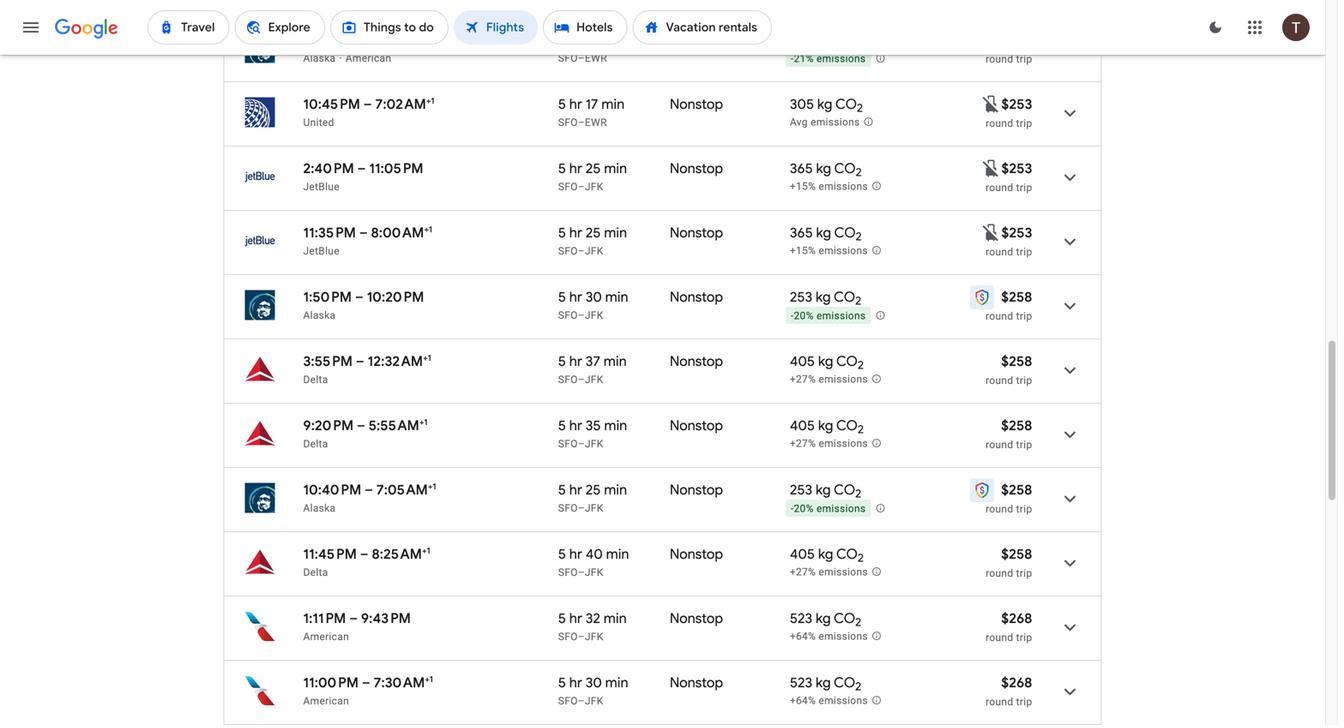 Task type: vqa. For each thing, say whether or not it's contained in the screenshot.


Task type: locate. For each thing, give the bounding box(es) containing it.
alaska down 1:50 pm text field
[[303, 310, 336, 322]]

2 +64% emissions from the top
[[790, 695, 868, 707]]

25 for 8:00 am
[[586, 224, 601, 242]]

9:20 pm
[[303, 417, 354, 435]]

+ inside 9:20 pm – 5:55 am + 1
[[419, 417, 424, 428]]

1 vertical spatial +64%
[[790, 695, 816, 707]]

1 +64% from the top
[[790, 631, 816, 643]]

2 trip from the top
[[1016, 118, 1032, 130]]

Arrival time: 6:59 AM on  Monday, December 4. text field
[[376, 31, 434, 49]]

10:45 pm – 7:02 am + 1
[[303, 96, 434, 113]]

5 for 9:43 pm
[[558, 610, 566, 628]]

flight details. leaves san francisco international airport at 1:50 pm on sunday, december 3 and arrives at john f. kennedy international airport at 10:20 pm on sunday, december 3. image
[[1050, 286, 1091, 327]]

-21% emissions button
[[785, 32, 886, 68]]

6 jfk from the top
[[585, 503, 604, 515]]

$258 left flight details. leaves san francisco international airport at 1:50 pm on sunday, december 3 and arrives at john f. kennedy international airport at 10:20 pm on sunday, december 3. icon
[[1001, 289, 1032, 306]]

268 US dollars text field
[[1001, 675, 1032, 692]]

sfo inside 5 hr 29 min sfo – ewr
[[558, 52, 578, 64]]

jfk for 7:30 am
[[585, 696, 604, 708]]

6 nonstop from the top
[[670, 353, 723, 371]]

1 right 12:32 am
[[428, 353, 431, 364]]

2 inside the 305 kg co 2
[[857, 101, 863, 116]]

+ inside 10:30 pm – 6:59 am + 1
[[426, 31, 431, 42]]

1 vertical spatial 405 kg co 2
[[790, 417, 864, 437]]

nonstop for 12:32 am
[[670, 353, 723, 371]]

$268 left the "flight details. leaves san francisco international airport at 1:11 pm on sunday, december 3 and arrives at john f. kennedy international airport at 9:43 pm on sunday, december 3." image
[[1001, 610, 1032, 628]]

jetblue down 2:40 pm
[[303, 181, 340, 193]]

0 vertical spatial -
[[791, 53, 794, 65]]

this price for this flight doesn't include overhead bin access. if you need a carry-on bag, use the bags filter to update prices. image for 305
[[981, 94, 1002, 114]]

leaves san francisco international airport at 10:40 pm on sunday, december 3 and arrives at john f. kennedy international airport at 7:05 am on monday, december 4. element
[[303, 482, 436, 499]]

0 vertical spatial 20%
[[794, 310, 814, 322]]

2 total duration 5 hr 30 min. element from the top
[[558, 675, 670, 695]]

30 down the 5 hr 32 min sfo – jfk
[[586, 675, 602, 692]]

+15% for 8:00 am
[[790, 245, 816, 257]]

1 for 7:05 am
[[433, 482, 436, 492]]

2 258 us dollars text field from the top
[[1001, 482, 1032, 499]]

2 30 from the top
[[586, 675, 602, 692]]

– inside the 5 hr 32 min sfo – jfk
[[578, 631, 585, 643]]

1 jetblue from the top
[[303, 181, 340, 193]]

+ inside 11:35 pm – 8:00 am + 1
[[424, 224, 429, 235]]

+64% emissions for 5 hr 30 min
[[790, 695, 868, 707]]

0 vertical spatial +27% emissions
[[790, 374, 868, 386]]

+
[[426, 31, 431, 42], [426, 96, 431, 106], [424, 224, 429, 235], [423, 353, 428, 364], [419, 417, 424, 428], [428, 482, 433, 492], [422, 546, 427, 557], [425, 675, 430, 685]]

+ inside 10:45 pm – 7:02 am + 1
[[426, 96, 431, 106]]

1 inside 9:20 pm – 5:55 am + 1
[[424, 417, 428, 428]]

5 inside 5 hr 29 min sfo – ewr
[[558, 31, 566, 49]]

delta down 3:55 pm
[[303, 374, 328, 386]]

this price for this flight doesn't include overhead bin access. if you need a carry-on bag, use the bags filter to update prices. image
[[981, 94, 1002, 114], [981, 222, 1002, 243]]

leaves san francisco international airport at 11:35 pm on sunday, december 3 and arrives at john f. kennedy international airport at 8:00 am on monday, december 4. element
[[303, 224, 432, 242]]

2 vertical spatial total duration 5 hr 25 min. element
[[558, 482, 670, 502]]

alaska down the 10:40 pm text field
[[303, 503, 336, 515]]

1 258 us dollars text field from the top
[[1001, 417, 1032, 435]]

round trip for 7:02 am
[[986, 118, 1032, 130]]

8 jfk from the top
[[585, 631, 604, 643]]

3 25 from the top
[[586, 482, 601, 499]]

nonstop for 5:55 am
[[670, 417, 723, 435]]

emissions
[[817, 53, 866, 65], [811, 116, 860, 128], [819, 181, 868, 193], [819, 245, 868, 257], [817, 310, 866, 322], [819, 374, 868, 386], [819, 438, 868, 450], [817, 503, 866, 515], [819, 567, 868, 579], [819, 631, 868, 643], [819, 695, 868, 707]]

hr for 9:43 pm
[[569, 610, 582, 628]]

round left flight details. leaves san francisco international airport at 9:20 pm on sunday, december 3 and arrives at john f. kennedy international airport at 5:55 am on monday, december 4. image
[[986, 439, 1013, 451]]

5 sfo from the top
[[558, 310, 578, 322]]

1 vertical spatial american
[[303, 631, 349, 643]]

2 vertical spatial 258 us dollars text field
[[1001, 546, 1032, 564]]

1 inside 3:55 pm – 12:32 am + 1
[[428, 353, 431, 364]]

258 us dollars text field left the flight details. leaves san francisco international airport at 11:45 pm on sunday, december 3 and arrives at john f. kennedy international airport at 8:25 am on monday, december 4. icon
[[1001, 546, 1032, 564]]

round trip left flight details. leaves san francisco international airport at 11:35 pm on sunday, december 3 and arrives at john f. kennedy international airport at 8:00 am on monday, december 4. image
[[986, 246, 1032, 258]]

+ inside 10:40 pm – 7:05 am + 1
[[428, 482, 433, 492]]

+27% for 5 hr 37 min
[[790, 374, 816, 386]]

+ for 7:30 am
[[425, 675, 430, 685]]

20%
[[794, 310, 814, 322], [794, 503, 814, 515]]

hr
[[569, 31, 582, 49], [569, 96, 582, 113], [569, 160, 582, 178], [569, 224, 582, 242], [569, 289, 582, 306], [569, 353, 582, 371], [569, 417, 582, 435], [569, 482, 582, 499], [569, 546, 582, 564], [569, 610, 582, 628], [569, 675, 582, 692]]

1 delta from the top
[[303, 374, 328, 386]]

5 for 7:02 am
[[558, 96, 566, 113]]

6 round trip from the top
[[986, 504, 1032, 516]]

hr inside 5 hr 17 min sfo – ewr
[[569, 96, 582, 113]]

trip down 268 us dollars text box
[[1016, 697, 1032, 709]]

0 vertical spatial 25
[[586, 160, 601, 178]]

delta down '11:45 pm'
[[303, 567, 328, 579]]

min
[[604, 31, 627, 49], [602, 96, 625, 113], [604, 160, 627, 178], [604, 224, 627, 242], [605, 289, 628, 306], [604, 353, 627, 371], [604, 417, 627, 435], [604, 482, 627, 499], [606, 546, 629, 564], [604, 610, 627, 628], [605, 675, 628, 692]]

Departure time: 9:20 PM. text field
[[303, 417, 354, 435]]

2 ewr from the top
[[585, 117, 607, 129]]

jfk for 8:00 am
[[585, 245, 604, 257]]

round trip down $253 text box
[[986, 182, 1032, 194]]

1 vertical spatial alaska
[[303, 310, 336, 322]]

30
[[586, 289, 602, 306], [586, 675, 602, 692]]

2 365 kg co 2 from the top
[[790, 224, 862, 244]]

5 for 5:55 am
[[558, 417, 566, 435]]

min inside 5 hr 29 min sfo – ewr
[[604, 31, 627, 49]]

2 405 from the top
[[790, 417, 815, 435]]

–
[[364, 31, 372, 49], [578, 52, 585, 64], [364, 96, 372, 113], [578, 117, 585, 129], [357, 160, 366, 178], [578, 181, 585, 193], [359, 224, 368, 242], [578, 245, 585, 257], [355, 289, 364, 306], [578, 310, 585, 322], [356, 353, 364, 371], [578, 374, 585, 386], [357, 417, 365, 435], [578, 438, 585, 450], [365, 482, 373, 499], [578, 503, 585, 515], [360, 546, 369, 564], [578, 567, 585, 579], [349, 610, 358, 628], [578, 631, 585, 643], [362, 675, 370, 692], [578, 696, 585, 708]]

405 kg co 2
[[790, 353, 864, 373], [790, 417, 864, 437], [790, 546, 864, 566]]

3 $258 from the top
[[1001, 417, 1032, 435]]

trip left flight details. leaves san francisco international airport at 11:35 pm on sunday, december 3 and arrives at john f. kennedy international airport at 8:00 am on monday, december 4. image
[[1016, 246, 1032, 258]]

Arrival time: 9:43 PM. text field
[[361, 610, 411, 628]]

1 vertical spatial 258 us dollars text field
[[1001, 353, 1032, 371]]

5 round trip from the top
[[986, 311, 1032, 323]]

round trip left flight details. leaves san francisco international airport at 1:50 pm on sunday, december 3 and arrives at john f. kennedy international airport at 10:20 pm on sunday, december 3. icon
[[986, 311, 1032, 323]]

alaska
[[303, 52, 336, 64], [303, 310, 336, 322], [303, 503, 336, 515]]

jfk for 12:32 am
[[585, 374, 604, 386]]

1 vertical spatial -20% emissions
[[791, 503, 866, 515]]

9 nonstop from the top
[[670, 546, 723, 564]]

0 vertical spatial +15% emissions
[[790, 181, 868, 193]]

min inside 5 hr 37 min sfo – jfk
[[604, 353, 627, 371]]

5 hr from the top
[[569, 289, 582, 306]]

405
[[790, 353, 815, 371], [790, 417, 815, 435], [790, 546, 815, 564]]

253 us dollars text field left flight details. leaves san francisco international airport at 10:45 pm on sunday, december 3 and arrives at newark liberty international airport at 7:02 am on monday, december 4. image
[[1002, 96, 1032, 113]]

kg inside the 305 kg co 2
[[817, 96, 833, 113]]

Arrival time: 10:20 PM. text field
[[367, 289, 424, 306]]

round down $268 text box
[[986, 632, 1013, 644]]

+27%
[[790, 374, 816, 386], [790, 438, 816, 450], [790, 567, 816, 579]]

total duration 5 hr 30 min. element down the 5 hr 32 min sfo – jfk
[[558, 675, 670, 695]]

ewr for 17
[[585, 117, 607, 129]]

trip left flight details. leaves san francisco international airport at 3:55 pm on sunday, december 3 and arrives at john f. kennedy international airport at 12:32 am on monday, december 4. image
[[1016, 375, 1032, 387]]

1 right 5:55 am
[[424, 417, 428, 428]]

1 vertical spatial $253
[[1002, 160, 1032, 178]]

25
[[586, 160, 601, 178], [586, 224, 601, 242], [586, 482, 601, 499]]

min for 5:55 am
[[604, 417, 627, 435]]

total duration 5 hr 30 min. element for 523
[[558, 675, 670, 695]]

this price for this flight doesn't include overhead bin access. if you need a carry-on bag, use the bags filter to update prices. image down this price for this flight doesn't include overhead bin access. if you need a carry-on bag, use the bags filter to update prices. icon
[[981, 222, 1002, 243]]

7 nonstop flight. element from the top
[[670, 417, 723, 438]]

ewr inside 5 hr 17 min sfo – ewr
[[585, 117, 607, 129]]

$268 round trip left flight details. leaves san francisco international airport at 11:00 pm on sunday, december 3 and arrives at john f. kennedy international airport at 7:30 am on monday, december 4. icon
[[986, 675, 1032, 709]]

2 vertical spatial 405
[[790, 546, 815, 564]]

round trip left flight details. leaves san francisco international airport at 10:40 pm on sunday, december 3 and arrives at john f. kennedy international airport at 7:05 am on monday, december 4. icon on the right of page
[[986, 504, 1032, 516]]

2 delta from the top
[[303, 438, 328, 450]]

$268 round trip
[[986, 610, 1032, 644], [986, 675, 1032, 709]]

delta down 9:20 pm
[[303, 438, 328, 450]]

258 us dollars text field left flight details. leaves san francisco international airport at 10:40 pm on sunday, december 3 and arrives at john f. kennedy international airport at 7:05 am on monday, december 4. icon on the right of page
[[1001, 482, 1032, 499]]

$258 round trip up $268 text box
[[986, 546, 1032, 580]]

jfk inside the 5 hr 32 min sfo – jfk
[[585, 631, 604, 643]]

6 sfo from the top
[[558, 374, 578, 386]]

round left flight details. leaves san francisco international airport at 11:35 pm on sunday, december 3 and arrives at john f. kennedy international airport at 8:00 am on monday, december 4. image
[[986, 246, 1013, 258]]

2 total duration 5 hr 25 min. element from the top
[[558, 224, 670, 244]]

1 365 from the top
[[790, 160, 813, 178]]

$268
[[1001, 610, 1032, 628], [1001, 675, 1032, 692]]

nonstop for 7:30 am
[[670, 675, 723, 692]]

+ inside 11:00 pm – 7:30 am + 1
[[425, 675, 430, 685]]

0 vertical spatial 30
[[586, 289, 602, 306]]

1 vertical spatial 523
[[790, 675, 813, 692]]

365 kg co 2
[[790, 160, 862, 180], [790, 224, 862, 244]]

leaves san francisco international airport at 11:45 pm on sunday, december 3 and arrives at john f. kennedy international airport at 8:25 am on monday, december 4. element
[[303, 546, 430, 564]]

+ for 7:05 am
[[428, 482, 433, 492]]

5 for 6:59 am
[[558, 31, 566, 49]]

+ for 8:00 am
[[424, 224, 429, 235]]

round left flight details. leaves san francisco international airport at 1:50 pm on sunday, december 3 and arrives at john f. kennedy international airport at 10:20 pm on sunday, december 3. icon
[[986, 311, 1013, 323]]

10 sfo from the top
[[558, 631, 578, 643]]

2 $258 round trip from the top
[[986, 417, 1032, 451]]

2 +15% from the top
[[790, 245, 816, 257]]

3 total duration 5 hr 25 min. element from the top
[[558, 482, 670, 502]]

total duration 5 hr 30 min. element for 253
[[558, 289, 670, 309]]

3 258 us dollars text field from the top
[[1001, 546, 1032, 564]]

round down 268 us dollars text box
[[986, 697, 1013, 709]]

1 vertical spatial this price for this flight doesn't include overhead bin access. if you need a carry-on bag, use the bags filter to update prices. image
[[981, 222, 1002, 243]]

6 hr from the top
[[569, 353, 582, 371]]

1 nonstop from the top
[[670, 31, 723, 49]]

253 kg co 2
[[790, 289, 862, 309], [790, 482, 862, 502]]

Departure time: 10:30 PM. text field
[[303, 31, 361, 49]]

1 $253 from the top
[[1002, 96, 1032, 113]]

+ inside 11:45 pm – 8:25 am + 1
[[422, 546, 427, 557]]

0 vertical spatial total duration 5 hr 30 min. element
[[558, 289, 670, 309]]

american down the 11:00 pm
[[303, 696, 349, 708]]

hr for 8:00 am
[[569, 224, 582, 242]]

2 523 from the top
[[790, 675, 813, 692]]

1 right 7:02 am
[[431, 96, 434, 106]]

2 +27% from the top
[[790, 438, 816, 450]]

0 vertical spatial ewr
[[585, 52, 607, 64]]

9:43 pm
[[361, 610, 411, 628]]

0 vertical spatial $258 round trip
[[986, 353, 1032, 387]]

round down this price for this flight doesn't include overhead bin access. if you need a carry-on bag, use the bags filter to update prices. icon
[[986, 182, 1013, 194]]

8 trip from the top
[[1016, 504, 1032, 516]]

4 nonstop flight. element from the top
[[670, 224, 723, 244]]

round up $268 text box
[[986, 568, 1013, 580]]

alaska inside 1:50 pm – 10:20 pm alaska
[[303, 310, 336, 322]]

delta for 3:55 pm
[[303, 374, 328, 386]]

523
[[790, 610, 813, 628], [790, 675, 813, 692]]

0 vertical spatial 405
[[790, 353, 815, 371]]

3 nonstop from the top
[[670, 160, 723, 178]]

258 us dollars text field left flight details. leaves san francisco international airport at 9:20 pm on sunday, december 3 and arrives at john f. kennedy international airport at 5:55 am on monday, december 4. image
[[1001, 417, 1032, 435]]

2 +15% emissions from the top
[[790, 245, 868, 257]]

0 vertical spatial +27%
[[790, 374, 816, 386]]

delta
[[303, 374, 328, 386], [303, 438, 328, 450], [303, 567, 328, 579]]

1 right 8:00 am
[[429, 224, 432, 235]]

7 nonstop from the top
[[670, 417, 723, 435]]

3 405 from the top
[[790, 546, 815, 564]]

365 kg co 2 for 11:05 pm
[[790, 160, 862, 180]]

ewr inside 5 hr 29 min sfo – ewr
[[585, 52, 607, 64]]

nonstop flight. element for 7:02 am
[[670, 96, 723, 116]]

5 hr 29 min sfo – ewr
[[558, 31, 627, 64]]

emissions for 11:05 pm
[[819, 181, 868, 193]]

flight details. leaves san francisco international airport at 10:40 pm on sunday, december 3 and arrives at john f. kennedy international airport at 7:05 am on monday, december 4. image
[[1050, 479, 1091, 520]]

sfo for 10:20 pm
[[558, 310, 578, 322]]

258 us dollars text field for 5 hr 40 min
[[1001, 546, 1032, 564]]

365
[[790, 160, 813, 178], [790, 224, 813, 242]]

1 vertical spatial +15% emissions
[[790, 245, 868, 257]]

405 for 5 hr 37 min
[[790, 353, 815, 371]]

$258 left flight details. leaves san francisco international airport at 3:55 pm on sunday, december 3 and arrives at john f. kennedy international airport at 12:32 am on monday, december 4. image
[[1001, 353, 1032, 371]]

258 US dollars text field
[[1001, 289, 1032, 306], [1001, 353, 1032, 371]]

round left flight details. leaves san francisco international airport at 10:40 pm on sunday, december 3 and arrives at john f. kennedy international airport at 7:05 am on monday, december 4. icon on the right of page
[[986, 504, 1013, 516]]

hr inside 5 hr 40 min sfo – jfk
[[569, 546, 582, 564]]

nonstop
[[670, 31, 723, 49], [670, 96, 723, 113], [670, 160, 723, 178], [670, 224, 723, 242], [670, 289, 723, 306], [670, 353, 723, 371], [670, 417, 723, 435], [670, 482, 723, 499], [670, 546, 723, 564], [670, 610, 723, 628], [670, 675, 723, 692]]

0 vertical spatial 365 kg co 2
[[790, 160, 862, 180]]

0 vertical spatial 365
[[790, 160, 813, 178]]

jfk inside 5 hr 40 min sfo – jfk
[[585, 567, 604, 579]]

10 hr from the top
[[569, 610, 582, 628]]

5 inside 5 hr 17 min sfo – ewr
[[558, 96, 566, 113]]

sfo inside the 5 hr 35 min sfo – jfk
[[558, 438, 578, 450]]

1 20% from the top
[[794, 310, 814, 322]]

main menu image
[[21, 17, 41, 38]]

nonstop flight. element
[[670, 31, 723, 51], [670, 96, 723, 116], [670, 160, 723, 180], [670, 224, 723, 244], [670, 289, 723, 309], [670, 353, 723, 373], [670, 417, 723, 438], [670, 482, 723, 502], [670, 546, 723, 566], [670, 610, 723, 631], [670, 675, 723, 695]]

1 vertical spatial $268 round trip
[[986, 675, 1032, 709]]

Departure time: 10:40 PM. text field
[[303, 482, 361, 499]]

2 vertical spatial $258 round trip
[[986, 546, 1032, 580]]

2 -20% emissions from the top
[[791, 503, 866, 515]]

trip up $253 text box
[[1016, 118, 1032, 130]]

0 vertical spatial total duration 5 hr 25 min. element
[[558, 160, 670, 180]]

4 $258 from the top
[[1001, 482, 1032, 499]]

jfk inside the 5 hr 35 min sfo – jfk
[[585, 438, 604, 450]]

1 inside 11:00 pm – 7:30 am + 1
[[430, 675, 433, 685]]

trip up $268 text box
[[1016, 568, 1032, 580]]

trip down $253 text box
[[1016, 182, 1032, 194]]

1 hr from the top
[[569, 31, 582, 49]]

1 vertical spatial $268
[[1001, 675, 1032, 692]]

sfo for 12:32 am
[[558, 374, 578, 386]]

flight details. leaves san francisco international airport at 3:55 pm on sunday, december 3 and arrives at john f. kennedy international airport at 12:32 am on monday, december 4. image
[[1050, 350, 1091, 391]]

nonstop flight. element for 6:59 am
[[670, 31, 723, 51]]

0 vertical spatial 253 kg co 2
[[790, 289, 862, 309]]

7:02 am
[[375, 96, 426, 113]]

0 vertical spatial 523 kg co 2
[[790, 610, 862, 630]]

2 5 hr 25 min sfo – jfk from the top
[[558, 224, 627, 257]]

-20% emissions for 5 hr 30 min
[[791, 310, 866, 322]]

0 vertical spatial delta
[[303, 374, 328, 386]]

523 kg co 2
[[790, 610, 862, 630], [790, 675, 862, 695]]

leaves san francisco international airport at 3:55 pm on sunday, december 3 and arrives at john f. kennedy international airport at 12:32 am on monday, december 4. element
[[303, 353, 431, 371]]

$258 left flight details. leaves san francisco international airport at 10:40 pm on sunday, december 3 and arrives at john f. kennedy international airport at 7:05 am on monday, december 4. icon on the right of page
[[1001, 482, 1032, 499]]

hr for 6:59 am
[[569, 31, 582, 49]]

2 $268 from the top
[[1001, 675, 1032, 692]]

0 vertical spatial alaska
[[303, 52, 336, 64]]

+27% emissions for 5 hr 37 min
[[790, 374, 868, 386]]

0 vertical spatial -20% emissions
[[791, 310, 866, 322]]

0 vertical spatial 258 us dollars text field
[[1001, 417, 1032, 435]]

0 vertical spatial +64%
[[790, 631, 816, 643]]

2 nonstop flight. element from the top
[[670, 96, 723, 116]]

jetblue inside 2:40 pm – 11:05 pm jetblue
[[303, 181, 340, 193]]

5 inside the 5 hr 35 min sfo – jfk
[[558, 417, 566, 435]]

american down 1:11 pm
[[303, 631, 349, 643]]

round trip up $253 text box
[[986, 118, 1032, 130]]

11:00 pm
[[303, 675, 359, 692]]

11 nonstop flight. element from the top
[[670, 675, 723, 695]]

1 vertical spatial 253
[[790, 482, 813, 499]]

1 vertical spatial jetblue
[[303, 245, 340, 257]]

hr inside 5 hr 29 min sfo – ewr
[[569, 31, 582, 49]]

5 hr 30 min sfo – jfk
[[558, 289, 628, 322], [558, 675, 628, 708]]

sfo for 8:00 am
[[558, 245, 578, 257]]

5 for 11:05 pm
[[558, 160, 566, 178]]

3 nonstop flight. element from the top
[[670, 160, 723, 180]]

1 inside 11:35 pm – 8:00 am + 1
[[429, 224, 432, 235]]

1
[[431, 31, 434, 42], [431, 96, 434, 106], [429, 224, 432, 235], [428, 353, 431, 364], [424, 417, 428, 428], [433, 482, 436, 492], [427, 546, 430, 557], [430, 675, 433, 685]]

1 this price for this flight doesn't include overhead bin access. if you need a carry-on bag, use the bags filter to update prices. image from the top
[[981, 94, 1002, 114]]

258 us dollars text field left flight details. leaves san francisco international airport at 3:55 pm on sunday, december 3 and arrives at john f. kennedy international airport at 12:32 am on monday, december 4. image
[[1001, 353, 1032, 371]]

5 for 12:32 am
[[558, 353, 566, 371]]

1 523 kg co 2 from the top
[[790, 610, 862, 630]]

5
[[558, 31, 566, 49], [558, 96, 566, 113], [558, 160, 566, 178], [558, 224, 566, 242], [558, 289, 566, 306], [558, 353, 566, 371], [558, 417, 566, 435], [558, 482, 566, 499], [558, 546, 566, 564], [558, 610, 566, 628], [558, 675, 566, 692]]

258 us dollars text field left flight details. leaves san francisco international airport at 1:50 pm on sunday, december 3 and arrives at john f. kennedy international airport at 10:20 pm on sunday, december 3. icon
[[1001, 289, 1032, 306]]

5 hr 30 min sfo – jfk down the 5 hr 32 min sfo – jfk
[[558, 675, 628, 708]]

jetblue down 11:35 pm
[[303, 245, 340, 257]]

min inside 5 hr 17 min sfo – ewr
[[602, 96, 625, 113]]

$268 round trip up 268 us dollars text box
[[986, 610, 1032, 644]]

total duration 5 hr 17 min. element
[[558, 96, 670, 116]]

- inside popup button
[[791, 53, 794, 65]]

8:25 am
[[372, 546, 422, 564]]

emissions inside popup button
[[817, 53, 866, 65]]

– inside 1:50 pm – 10:20 pm alaska
[[355, 289, 364, 306]]

5 hr 25 min sfo – jfk
[[558, 160, 627, 193], [558, 224, 627, 257], [558, 482, 627, 515]]

2 405 kg co 2 from the top
[[790, 417, 864, 437]]

$268 for 5 hr 30 min
[[1001, 675, 1032, 692]]

5 inside 5 hr 37 min sfo – jfk
[[558, 353, 566, 371]]

1 inside 10:30 pm – 6:59 am + 1
[[431, 31, 434, 42]]

round left flight details. leaves san francisco international airport at 10:30 pm on sunday, december 3 and arrives at newark liberty international airport at 6:59 am on monday, december 4. image on the right
[[986, 53, 1013, 65]]

-20% emissions
[[791, 310, 866, 322], [791, 503, 866, 515]]

1 vertical spatial total duration 5 hr 25 min. element
[[558, 224, 670, 244]]

$253
[[1002, 96, 1032, 113], [1002, 160, 1032, 178], [1002, 224, 1032, 242]]

1 vertical spatial 258 us dollars text field
[[1001, 482, 1032, 499]]

1 vertical spatial -
[[791, 310, 794, 322]]

7:30 am
[[374, 675, 425, 692]]

co
[[836, 96, 857, 113], [834, 160, 856, 178], [834, 224, 856, 242], [834, 289, 855, 306], [836, 353, 858, 371], [836, 417, 858, 435], [834, 482, 855, 499], [836, 546, 858, 564], [834, 610, 855, 628], [834, 675, 855, 692]]

2 253 from the top
[[790, 482, 813, 499]]

0 vertical spatial this price for this flight doesn't include overhead bin access. if you need a carry-on bag, use the bags filter to update prices. image
[[981, 94, 1002, 114]]

hr inside 5 hr 37 min sfo – jfk
[[569, 353, 582, 371]]

0 vertical spatial 405 kg co 2
[[790, 353, 864, 373]]

0 vertical spatial +15%
[[790, 181, 816, 193]]

2 253 kg co 2 from the top
[[790, 482, 862, 502]]

1 vertical spatial 5 hr 30 min sfo – jfk
[[558, 675, 628, 708]]

1 vertical spatial 253 kg co 2
[[790, 482, 862, 502]]

37
[[586, 353, 600, 371]]

1 vertical spatial 25
[[586, 224, 601, 242]]

sfo inside 5 hr 40 min sfo – jfk
[[558, 567, 578, 579]]

268 US dollars text field
[[1001, 610, 1032, 628]]

8:00 am
[[371, 224, 424, 242]]

0 vertical spatial 523
[[790, 610, 813, 628]]

sfo for 5:55 am
[[558, 438, 578, 450]]

$253 left flight details. leaves san francisco international airport at 11:35 pm on sunday, december 3 and arrives at john f. kennedy international airport at 8:00 am on monday, december 4. image
[[1002, 224, 1032, 242]]

5 hr 25 min sfo – jfk for 7:05 am
[[558, 482, 627, 515]]

1 vertical spatial 365
[[790, 224, 813, 242]]

0 vertical spatial $268 round trip
[[986, 610, 1032, 644]]

$253 left flight details. leaves san francisco international airport at 10:45 pm on sunday, december 3 and arrives at newark liberty international airport at 7:02 am on monday, december 4. image
[[1002, 96, 1032, 113]]

0 vertical spatial 253 us dollars text field
[[1002, 96, 1032, 113]]

1 vertical spatial 5 hr 25 min sfo – jfk
[[558, 224, 627, 257]]

total duration 5 hr 30 min. element
[[558, 289, 670, 309], [558, 675, 670, 695]]

$258 round trip left flight details. leaves san francisco international airport at 3:55 pm on sunday, december 3 and arrives at john f. kennedy international airport at 12:32 am on monday, december 4. image
[[986, 353, 1032, 387]]

1 inside 10:45 pm – 7:02 am + 1
[[431, 96, 434, 106]]

10:30 pm – 6:59 am + 1
[[303, 31, 434, 49]]

4 hr from the top
[[569, 224, 582, 242]]

$253 left flight details. leaves san francisco international airport at 2:40 pm on sunday, december 3 and arrives at john f. kennedy international airport at 11:05 pm on sunday, december 3. image
[[1002, 160, 1032, 178]]

trip left flight details. leaves san francisco international airport at 10:30 pm on sunday, december 3 and arrives at newark liberty international airport at 6:59 am on monday, december 4. image on the right
[[1016, 53, 1032, 65]]

hr inside the 5 hr 32 min sfo – jfk
[[569, 610, 582, 628]]

1 vertical spatial 30
[[586, 675, 602, 692]]

1 vertical spatial ewr
[[585, 117, 607, 129]]

1 for 5:55 am
[[424, 417, 428, 428]]

10:40 pm – 7:05 am + 1
[[303, 482, 436, 499]]

1 vertical spatial 253 us dollars text field
[[1002, 224, 1032, 242]]

1 - from the top
[[791, 53, 794, 65]]

$258 round trip
[[986, 353, 1032, 387], [986, 417, 1032, 451], [986, 546, 1032, 580]]

2 vertical spatial 25
[[586, 482, 601, 499]]

+15% emissions
[[790, 181, 868, 193], [790, 245, 868, 257]]

+15%
[[790, 181, 816, 193], [790, 245, 816, 257]]

253 US dollars text field
[[1002, 96, 1032, 113], [1002, 224, 1032, 242]]

leaves san francisco international airport at 10:30 pm on sunday, december 3 and arrives at newark liberty international airport at 6:59 am on monday, december 4. element
[[303, 31, 434, 49]]

american
[[346, 52, 391, 64], [303, 631, 349, 643], [303, 696, 349, 708]]

total duration 5 hr 40 min. element
[[558, 546, 670, 566]]

american down 10:30 pm – 6:59 am + 1
[[346, 52, 391, 64]]

total duration 5 hr 37 min. element
[[558, 353, 670, 373]]

total duration 5 hr 30 min. element up total duration 5 hr 37 min. element
[[558, 289, 670, 309]]

trip left flight details. leaves san francisco international airport at 1:50 pm on sunday, december 3 and arrives at john f. kennedy international airport at 10:20 pm on sunday, december 3. icon
[[1016, 311, 1032, 323]]

3 - from the top
[[791, 503, 794, 515]]

1 405 kg co 2 from the top
[[790, 353, 864, 373]]

hr for 12:32 am
[[569, 353, 582, 371]]

30 up 37
[[586, 289, 602, 306]]

10:45 pm
[[303, 96, 360, 113]]

1 for 7:30 am
[[430, 675, 433, 685]]

$258 left flight details. leaves san francisco international airport at 9:20 pm on sunday, december 3 and arrives at john f. kennedy international airport at 5:55 am on monday, december 4. image
[[1001, 417, 1032, 435]]

– inside 1:11 pm – 9:43 pm american
[[349, 610, 358, 628]]

25 for 11:05 pm
[[586, 160, 601, 178]]

ewr
[[585, 52, 607, 64], [585, 117, 607, 129]]

min for 7:05 am
[[604, 482, 627, 499]]

trip
[[1016, 53, 1032, 65], [1016, 118, 1032, 130], [1016, 182, 1032, 194], [1016, 246, 1032, 258], [1016, 311, 1032, 323], [1016, 375, 1032, 387], [1016, 439, 1032, 451], [1016, 504, 1032, 516], [1016, 568, 1032, 580], [1016, 632, 1032, 644], [1016, 697, 1032, 709]]

emissions for 12:32 am
[[819, 374, 868, 386]]

1 vertical spatial delta
[[303, 438, 328, 450]]

1:11 pm
[[303, 610, 346, 628]]

5 hr 30 min sfo – jfk up 37
[[558, 289, 628, 322]]

sfo inside 5 hr 17 min sfo – ewr
[[558, 117, 578, 129]]

1 vertical spatial $258 round trip
[[986, 417, 1032, 451]]

+ for 5:55 am
[[419, 417, 424, 428]]

7 hr from the top
[[569, 417, 582, 435]]

2 round trip from the top
[[986, 118, 1032, 130]]

1 vertical spatial +64% emissions
[[790, 695, 868, 707]]

405 kg co 2 for 5 hr 40 min
[[790, 546, 864, 566]]

$258 left the flight details. leaves san francisco international airport at 11:45 pm on sunday, december 3 and arrives at john f. kennedy international airport at 8:25 am on monday, december 4. icon
[[1001, 546, 1032, 564]]

round left flight details. leaves san francisco international airport at 3:55 pm on sunday, december 3 and arrives at john f. kennedy international airport at 12:32 am on monday, december 4. image
[[986, 375, 1013, 387]]

2 253 us dollars text field from the top
[[1002, 224, 1032, 242]]

7 trip from the top
[[1016, 439, 1032, 451]]

11:45 pm
[[303, 546, 357, 564]]

co inside the 305 kg co 2
[[836, 96, 857, 113]]

sfo inside the 5 hr 32 min sfo – jfk
[[558, 631, 578, 643]]

32
[[586, 610, 600, 628]]

min inside the 5 hr 35 min sfo – jfk
[[604, 417, 627, 435]]

2 $258 from the top
[[1001, 353, 1032, 371]]

253 us dollars text field for 305
[[1002, 96, 1032, 113]]

+27% for 5 hr 40 min
[[790, 567, 816, 579]]

4 round from the top
[[986, 246, 1013, 258]]

ewr down 29
[[585, 52, 607, 64]]

0 vertical spatial 253
[[790, 289, 813, 306]]

2
[[857, 101, 863, 116], [856, 165, 862, 180], [856, 230, 862, 244], [855, 294, 862, 309], [858, 358, 864, 373], [858, 423, 864, 437], [855, 487, 862, 502], [858, 551, 864, 566], [855, 616, 862, 630], [855, 680, 862, 695]]

Arrival time: 12:32 AM on  Monday, December 4. text field
[[368, 353, 431, 371]]

$268 left flight details. leaves san francisco international airport at 11:00 pm on sunday, december 3 and arrives at john f. kennedy international airport at 7:30 am on monday, december 4. icon
[[1001, 675, 1032, 692]]

253
[[790, 289, 813, 306], [790, 482, 813, 499]]

4 round trip from the top
[[986, 246, 1032, 258]]

1 365 kg co 2 from the top
[[790, 160, 862, 180]]

1 +15% emissions from the top
[[790, 181, 868, 193]]

2 for 5:55 am
[[858, 423, 864, 437]]

11 5 from the top
[[558, 675, 566, 692]]

3 $253 from the top
[[1002, 224, 1032, 242]]

alaska down departure time: 10:30 pm. text field
[[303, 52, 336, 64]]

total duration 5 hr 25 min. element
[[558, 160, 670, 180], [558, 224, 670, 244], [558, 482, 670, 502]]

2 vertical spatial alaska
[[303, 503, 336, 515]]

2 vertical spatial +27% emissions
[[790, 567, 868, 579]]

5 inside the 5 hr 32 min sfo – jfk
[[558, 610, 566, 628]]

1 vertical spatial 365 kg co 2
[[790, 224, 862, 244]]

Arrival time: 7:02 AM on  Monday, December 4. text field
[[375, 96, 434, 113]]

round up this price for this flight doesn't include overhead bin access. if you need a carry-on bag, use the bags filter to update prices. icon
[[986, 118, 1013, 130]]

1 vertical spatial 523 kg co 2
[[790, 675, 862, 695]]

2 vertical spatial 5 hr 25 min sfo – jfk
[[558, 482, 627, 515]]

5 hr 32 min sfo – jfk
[[558, 610, 627, 643]]

delta for 11:45 pm
[[303, 567, 328, 579]]

1 right 8:25 am
[[427, 546, 430, 557]]

avg emissions
[[790, 116, 860, 128]]

trip left flight details. leaves san francisco international airport at 10:40 pm on sunday, december 3 and arrives at john f. kennedy international airport at 7:05 am on monday, december 4. icon on the right of page
[[1016, 504, 1032, 516]]

+ inside 3:55 pm – 12:32 am + 1
[[423, 353, 428, 364]]

$258 round trip for 5 hr 35 min
[[986, 417, 1032, 451]]

– inside 5 hr 17 min sfo – ewr
[[578, 117, 585, 129]]

0 vertical spatial 5 hr 30 min sfo – jfk
[[558, 289, 628, 322]]

sfo
[[558, 52, 578, 64], [558, 117, 578, 129], [558, 181, 578, 193], [558, 245, 578, 257], [558, 310, 578, 322], [558, 374, 578, 386], [558, 438, 578, 450], [558, 503, 578, 515], [558, 567, 578, 579], [558, 631, 578, 643], [558, 696, 578, 708]]

jetblue
[[303, 181, 340, 193], [303, 245, 340, 257]]

kg
[[817, 96, 833, 113], [816, 160, 831, 178], [816, 224, 831, 242], [816, 289, 831, 306], [818, 353, 833, 371], [818, 417, 833, 435], [816, 482, 831, 499], [818, 546, 833, 564], [816, 610, 831, 628], [816, 675, 831, 692]]

co for 7:30 am
[[834, 675, 855, 692]]

trip down $268 text box
[[1016, 632, 1032, 644]]

253 US dollars text field
[[1002, 160, 1032, 178]]

1 vertical spatial 20%
[[794, 503, 814, 515]]

4 5 from the top
[[558, 224, 566, 242]]

1 -20% emissions from the top
[[791, 310, 866, 322]]

11 hr from the top
[[569, 675, 582, 692]]

5 inside 5 hr 40 min sfo – jfk
[[558, 546, 566, 564]]

2 vertical spatial -
[[791, 503, 794, 515]]

round trip left flight details. leaves san francisco international airport at 10:30 pm on sunday, december 3 and arrives at newark liberty international airport at 6:59 am on monday, december 4. image on the right
[[986, 53, 1032, 65]]

Arrival time: 8:25 AM on  Monday, December 4. text field
[[372, 546, 430, 564]]

2 for 8:00 am
[[856, 230, 862, 244]]

7 jfk from the top
[[585, 567, 604, 579]]

10 nonstop flight. element from the top
[[670, 610, 723, 631]]

kg for 12:32 am
[[818, 353, 833, 371]]

sfo for 7:30 am
[[558, 696, 578, 708]]

365 for 8:00 am
[[790, 224, 813, 242]]

2 365 from the top
[[790, 224, 813, 242]]

sfo for 7:05 am
[[558, 503, 578, 515]]

nonstop for 7:05 am
[[670, 482, 723, 499]]

+64%
[[790, 631, 816, 643], [790, 695, 816, 707]]

305
[[790, 96, 814, 113]]

1 vertical spatial 405
[[790, 417, 815, 435]]

+27% emissions
[[790, 374, 868, 386], [790, 438, 868, 450], [790, 567, 868, 579]]

this price for this flight doesn't include overhead bin access. if you need a carry-on bag, use the bags filter to update prices. image up this price for this flight doesn't include overhead bin access. if you need a carry-on bag, use the bags filter to update prices. icon
[[981, 94, 1002, 114]]

1 5 hr 25 min sfo – jfk from the top
[[558, 160, 627, 193]]

-
[[791, 53, 794, 65], [791, 310, 794, 322], [791, 503, 794, 515]]

8 hr from the top
[[569, 482, 582, 499]]

total duration 5 hr 25 min. element for 8:00 am
[[558, 224, 670, 244]]

0 vertical spatial $268
[[1001, 610, 1032, 628]]

flight details. leaves san francisco international airport at 9:20 pm on sunday, december 3 and arrives at john f. kennedy international airport at 5:55 am on monday, december 4. image
[[1050, 414, 1091, 456]]

1:50 pm – 10:20 pm alaska
[[303, 289, 424, 322]]

Departure time: 11:00 PM. text field
[[303, 675, 359, 692]]

ewr down 17
[[585, 117, 607, 129]]

1 +27% emissions from the top
[[790, 374, 868, 386]]

flight details. leaves san francisco international airport at 11:00 pm on sunday, december 3 and arrives at john f. kennedy international airport at 7:30 am on monday, december 4. image
[[1050, 672, 1091, 713]]

5 trip from the top
[[1016, 311, 1032, 323]]

+64% emissions
[[790, 631, 868, 643], [790, 695, 868, 707]]

0 vertical spatial 258 us dollars text field
[[1001, 289, 1032, 306]]

0 vertical spatial jetblue
[[303, 181, 340, 193]]

1 inside 10:40 pm – 7:05 am + 1
[[433, 482, 436, 492]]

1 right 6:59 am
[[431, 31, 434, 42]]

$258 round trip left flight details. leaves san francisco international airport at 9:20 pm on sunday, december 3 and arrives at john f. kennedy international airport at 5:55 am on monday, december 4. image
[[986, 417, 1032, 451]]

0 vertical spatial $253
[[1002, 96, 1032, 113]]

9 round from the top
[[986, 568, 1013, 580]]

hr for 8:25 am
[[569, 546, 582, 564]]

$258
[[1001, 289, 1032, 306], [1001, 353, 1032, 371], [1001, 417, 1032, 435], [1001, 482, 1032, 499], [1001, 546, 1032, 564]]

0 vertical spatial +64% emissions
[[790, 631, 868, 643]]

- for 5 hr 25 min
[[791, 503, 794, 515]]

min inside 5 hr 40 min sfo – jfk
[[606, 546, 629, 564]]

1 inside 11:45 pm – 8:25 am + 1
[[427, 546, 430, 557]]

round trip
[[986, 53, 1032, 65], [986, 118, 1032, 130], [986, 182, 1032, 194], [986, 246, 1032, 258], [986, 311, 1032, 323], [986, 504, 1032, 516]]

1 right 7:05 am
[[433, 482, 436, 492]]

6 round from the top
[[986, 375, 1013, 387]]

2 vertical spatial $253
[[1002, 224, 1032, 242]]

7 round from the top
[[986, 439, 1013, 451]]

1 right 7:30 am
[[430, 675, 433, 685]]

sfo inside 5 hr 37 min sfo – jfk
[[558, 374, 578, 386]]

0 vertical spatial 5 hr 25 min sfo – jfk
[[558, 160, 627, 193]]

5 for 10:20 pm
[[558, 289, 566, 306]]

3 +27% emissions from the top
[[790, 567, 868, 579]]

min for 7:30 am
[[605, 675, 628, 692]]

10 trip from the top
[[1016, 632, 1032, 644]]

523 for 5 hr 32 min
[[790, 610, 813, 628]]

523 kg co 2 for 5 hr 30 min
[[790, 675, 862, 695]]

jfk inside 5 hr 37 min sfo – jfk
[[585, 374, 604, 386]]

hr inside the 5 hr 35 min sfo – jfk
[[569, 417, 582, 435]]

1 vertical spatial +27% emissions
[[790, 438, 868, 450]]

258 US dollars text field
[[1001, 417, 1032, 435], [1001, 482, 1032, 499], [1001, 546, 1032, 564]]

round trip for 7:05 am
[[986, 504, 1032, 516]]

5 nonstop flight. element from the top
[[670, 289, 723, 309]]

1 vertical spatial +27%
[[790, 438, 816, 450]]

jfk
[[585, 181, 604, 193], [585, 245, 604, 257], [585, 310, 604, 322], [585, 374, 604, 386], [585, 438, 604, 450], [585, 503, 604, 515], [585, 567, 604, 579], [585, 631, 604, 643], [585, 696, 604, 708]]

1 vertical spatial +15%
[[790, 245, 816, 257]]

35
[[586, 417, 601, 435]]

1 nonstop flight. element from the top
[[670, 31, 723, 51]]

min for 6:59 am
[[604, 31, 627, 49]]

1 405 from the top
[[790, 353, 815, 371]]

1 vertical spatial total duration 5 hr 30 min. element
[[558, 675, 670, 695]]

253 us dollars text field left flight details. leaves san francisco international airport at 11:35 pm on sunday, december 3 and arrives at john f. kennedy international airport at 8:00 am on monday, december 4. image
[[1002, 224, 1032, 242]]

round
[[986, 53, 1013, 65], [986, 118, 1013, 130], [986, 182, 1013, 194], [986, 246, 1013, 258], [986, 311, 1013, 323], [986, 375, 1013, 387], [986, 439, 1013, 451], [986, 504, 1013, 516], [986, 568, 1013, 580], [986, 632, 1013, 644], [986, 697, 1013, 709]]

29
[[586, 31, 601, 49]]

trip left flight details. leaves san francisco international airport at 9:20 pm on sunday, december 3 and arrives at john f. kennedy international airport at 5:55 am on monday, december 4. image
[[1016, 439, 1032, 451]]

2 vertical spatial +27%
[[790, 567, 816, 579]]

2 vertical spatial delta
[[303, 567, 328, 579]]

2 vertical spatial 405 kg co 2
[[790, 546, 864, 566]]

253 for 5 hr 30 min
[[790, 289, 813, 306]]



Task type: describe. For each thing, give the bounding box(es) containing it.
total duration 5 hr 25 min. element for 7:05 am
[[558, 482, 670, 502]]

total duration 5 hr 32 min. element
[[558, 610, 670, 631]]

405 kg co 2 for 5 hr 35 min
[[790, 417, 864, 437]]

3 trip from the top
[[1016, 182, 1032, 194]]

5 for 7:05 am
[[558, 482, 566, 499]]

$258 for 5 hr 37 min
[[1001, 353, 1032, 371]]

leaves san francisco international airport at 1:50 pm on sunday, december 3 and arrives at john f. kennedy international airport at 10:20 pm on sunday, december 3. element
[[303, 289, 424, 306]]

5 hr 35 min sfo – jfk
[[558, 417, 627, 450]]

3:55 pm – 12:32 am + 1
[[303, 353, 431, 371]]

nonstop for 7:02 am
[[670, 96, 723, 113]]

365 for 11:05 pm
[[790, 160, 813, 178]]

sfo for 11:05 pm
[[558, 181, 578, 193]]

11:05 pm
[[369, 160, 423, 178]]

– inside 5 hr 37 min sfo – jfk
[[578, 374, 585, 386]]

523 for 5 hr 30 min
[[790, 675, 813, 692]]

11 trip from the top
[[1016, 697, 1032, 709]]

40
[[586, 546, 603, 564]]

1 alaska from the top
[[303, 52, 336, 64]]

253 for 5 hr 25 min
[[790, 482, 813, 499]]

2 for 7:05 am
[[855, 487, 862, 502]]

5 hr 30 min sfo – jfk for 7:30 am
[[558, 675, 628, 708]]

5 for 7:30 am
[[558, 675, 566, 692]]

kg for 8:25 am
[[818, 546, 833, 564]]

1 for 6:59 am
[[431, 31, 434, 42]]

+ for 12:32 am
[[423, 353, 428, 364]]

11 round from the top
[[986, 697, 1013, 709]]

5 round from the top
[[986, 311, 1013, 323]]

5 nonstop from the top
[[670, 289, 723, 306]]

min for 7:02 am
[[602, 96, 625, 113]]

253 kg co 2 for 5 hr 30 min
[[790, 289, 862, 309]]

11:45 pm – 8:25 am + 1
[[303, 546, 430, 564]]

leaves san francisco international airport at 11:00 pm on sunday, december 3 and arrives at john f. kennedy international airport at 7:30 am on monday, december 4. element
[[303, 675, 433, 692]]

2 $253 from the top
[[1002, 160, 1032, 178]]

3 jfk from the top
[[585, 310, 604, 322]]

10 round from the top
[[986, 632, 1013, 644]]

1:11 pm – 9:43 pm american
[[303, 610, 411, 643]]

- for 5 hr 30 min
[[791, 310, 794, 322]]

nonstop flight. element for 12:32 am
[[670, 353, 723, 373]]

+15% emissions for 11:05 pm
[[790, 181, 868, 193]]

Arrival time: 11:05 PM. text field
[[369, 160, 423, 178]]

523 kg co 2 for 5 hr 32 min
[[790, 610, 862, 630]]

2:40 pm – 11:05 pm jetblue
[[303, 160, 423, 193]]

5 hr 40 min sfo – jfk
[[558, 546, 629, 579]]

kg for 7:05 am
[[816, 482, 831, 499]]

flight details. leaves san francisco international airport at 10:30 pm on sunday, december 3 and arrives at newark liberty international airport at 6:59 am on monday, december 4. image
[[1050, 28, 1091, 69]]

emissions for 8:25 am
[[819, 567, 868, 579]]

– inside 5 hr 40 min sfo – jfk
[[578, 567, 585, 579]]

-21% emissions
[[791, 53, 866, 65]]

co for 5:55 am
[[836, 417, 858, 435]]

Departure time: 1:11 PM. text field
[[303, 610, 346, 628]]

7:05 am
[[377, 482, 428, 499]]

$268 round trip for 5 hr 30 min
[[986, 675, 1032, 709]]

$258 for 5 hr 40 min
[[1001, 546, 1032, 564]]

$258 for 5 hr 35 min
[[1001, 417, 1032, 435]]

change appearance image
[[1195, 7, 1236, 48]]

1 trip from the top
[[1016, 53, 1032, 65]]

30 for 10:20 pm
[[586, 289, 602, 306]]

Departure time: 1:50 PM. text field
[[303, 289, 352, 306]]

– inside the 5 hr 35 min sfo – jfk
[[578, 438, 585, 450]]

9 trip from the top
[[1016, 568, 1032, 580]]

1 $258 from the top
[[1001, 289, 1032, 306]]

5 hr 17 min sfo – ewr
[[558, 96, 625, 129]]

Departure time: 10:45 PM. text field
[[303, 96, 360, 113]]

leaves san francisco international airport at 2:40 pm on sunday, december 3 and arrives at john f. kennedy international airport at 11:05 pm on sunday, december 3. element
[[303, 160, 423, 178]]

10:20 pm
[[367, 289, 424, 306]]

11:00 pm – 7:30 am + 1
[[303, 675, 433, 692]]

2 for 7:02 am
[[857, 101, 863, 116]]

Arrival time: 5:55 AM on  Monday, December 4. text field
[[369, 417, 428, 435]]

emissions for 7:30 am
[[819, 695, 868, 707]]

+ for 7:02 am
[[426, 96, 431, 106]]

+ for 6:59 am
[[426, 31, 431, 42]]

co for 7:05 am
[[834, 482, 855, 499]]

1 258 us dollars text field from the top
[[1001, 289, 1032, 306]]

this price for this flight doesn't include overhead bin access. if you need a carry-on bag, use the bags filter to update prices. image for 365
[[981, 222, 1002, 243]]

flight details. leaves san francisco international airport at 2:40 pm on sunday, december 3 and arrives at john f. kennedy international airport at 11:05 pm on sunday, december 3. image
[[1050, 157, 1091, 198]]

nonstop flight. element for 7:30 am
[[670, 675, 723, 695]]

min inside the 5 hr 32 min sfo – jfk
[[604, 610, 627, 628]]

3 round from the top
[[986, 182, 1013, 194]]

jfk for 8:25 am
[[585, 567, 604, 579]]

2 258 us dollars text field from the top
[[1001, 353, 1032, 371]]

this price for this flight doesn't include overhead bin access. if you need a carry-on bag, use the bags filter to update prices. image
[[981, 158, 1002, 179]]

2 vertical spatial american
[[303, 696, 349, 708]]

12:32 am
[[368, 353, 423, 371]]

nonstop for 8:25 am
[[670, 546, 723, 564]]

american inside 1:11 pm – 9:43 pm american
[[303, 631, 349, 643]]

17
[[586, 96, 598, 113]]

30 for 7:30 am
[[586, 675, 602, 692]]

+64% for 5 hr 32 min
[[790, 631, 816, 643]]

Arrival time: 8:00 AM on  Monday, December 4. text field
[[371, 224, 432, 242]]

1:50 pm
[[303, 289, 352, 306]]

6 trip from the top
[[1016, 375, 1032, 387]]

min for 12:32 am
[[604, 353, 627, 371]]

flight details. leaves san francisco international airport at 10:45 pm on sunday, december 3 and arrives at newark liberty international airport at 7:02 am on monday, december 4. image
[[1050, 93, 1091, 134]]

1 round from the top
[[986, 53, 1013, 65]]

delta for 9:20 pm
[[303, 438, 328, 450]]

$258 round trip for 5 hr 37 min
[[986, 353, 1032, 387]]

flight details. leaves san francisco international airport at 1:11 pm on sunday, december 3 and arrives at john f. kennedy international airport at 9:43 pm on sunday, december 3. image
[[1050, 607, 1091, 649]]

kg for 8:00 am
[[816, 224, 831, 242]]

+64% for 5 hr 30 min
[[790, 695, 816, 707]]

3 alaska from the top
[[303, 503, 336, 515]]

3:55 pm
[[303, 353, 353, 371]]

21%
[[794, 53, 814, 65]]

-20% emissions for 5 hr 25 min
[[791, 503, 866, 515]]

10:40 pm
[[303, 482, 361, 499]]

united
[[303, 117, 334, 129]]

co for 12:32 am
[[836, 353, 858, 371]]

1 round trip from the top
[[986, 53, 1032, 65]]

4 trip from the top
[[1016, 246, 1032, 258]]

8 round from the top
[[986, 504, 1013, 516]]

10:30 pm
[[303, 31, 361, 49]]

total duration 5 hr 29 min. element
[[558, 31, 670, 51]]

– inside 5 hr 29 min sfo – ewr
[[578, 52, 585, 64]]

5 hr 37 min sfo – jfk
[[558, 353, 627, 386]]

2 jetblue from the top
[[303, 245, 340, 257]]

9:20 pm – 5:55 am + 1
[[303, 417, 428, 435]]

round trip for 11:05 pm
[[986, 182, 1032, 194]]

0 vertical spatial american
[[346, 52, 391, 64]]

405 for 5 hr 35 min
[[790, 417, 815, 435]]

+27% emissions for 5 hr 40 min
[[790, 567, 868, 579]]

kg for 7:30 am
[[816, 675, 831, 692]]

Departure time: 2:40 PM. text field
[[303, 160, 354, 178]]

$268 for 5 hr 32 min
[[1001, 610, 1032, 628]]

305 kg co 2
[[790, 96, 863, 116]]

11:35 pm – 8:00 am + 1
[[303, 224, 432, 242]]

min for 8:00 am
[[604, 224, 627, 242]]

253 kg co 2 for 5 hr 25 min
[[790, 482, 862, 502]]

hr for 7:30 am
[[569, 675, 582, 692]]

5:55 am
[[369, 417, 419, 435]]

flight details. leaves san francisco international airport at 11:35 pm on sunday, december 3 and arrives at john f. kennedy international airport at 8:00 am on monday, december 4. image
[[1050, 221, 1091, 263]]

5 hr 25 min sfo – jfk for 11:05 pm
[[558, 160, 627, 193]]

6:59 am
[[376, 31, 426, 49]]

sfo for 7:02 am
[[558, 117, 578, 129]]

leaves san francisco international airport at 10:45 pm on sunday, december 3 and arrives at newark liberty international airport at 7:02 am on monday, december 4. element
[[303, 96, 434, 113]]

Arrival time: 7:05 AM on  Monday, December 4. text field
[[377, 482, 436, 499]]

1 jfk from the top
[[585, 181, 604, 193]]

2:40 pm
[[303, 160, 354, 178]]

hr for 7:02 am
[[569, 96, 582, 113]]

Departure time: 3:55 PM. text field
[[303, 353, 353, 371]]

10 nonstop from the top
[[670, 610, 723, 628]]

leaves san francisco international airport at 1:11 pm on sunday, december 3 and arrives at john f. kennedy international airport at 9:43 pm on sunday, december 3. element
[[303, 610, 411, 628]]

– inside 2:40 pm – 11:05 pm jetblue
[[357, 160, 366, 178]]

Arrival time: 7:30 AM on  Monday, December 4. text field
[[374, 675, 433, 692]]

total duration 5 hr 35 min. element
[[558, 417, 670, 438]]

365 kg co 2 for 8:00 am
[[790, 224, 862, 244]]

leaves san francisco international airport at 9:20 pm on sunday, december 3 and arrives at john f. kennedy international airport at 5:55 am on monday, december 4. element
[[303, 417, 428, 435]]

avg
[[790, 116, 808, 128]]

1 for 8:00 am
[[429, 224, 432, 235]]

emissions for 7:02 am
[[811, 116, 860, 128]]

253 us dollars text field for 365
[[1002, 224, 1032, 242]]

flight details. leaves san francisco international airport at 11:45 pm on sunday, december 3 and arrives at john f. kennedy international airport at 8:25 am on monday, december 4. image
[[1050, 543, 1091, 584]]

2 round from the top
[[986, 118, 1013, 130]]

2 for 12:32 am
[[858, 358, 864, 373]]

405 for 5 hr 40 min
[[790, 546, 815, 564]]

1 for 12:32 am
[[428, 353, 431, 364]]

sfo for 8:25 am
[[558, 567, 578, 579]]

11:35 pm
[[303, 224, 356, 242]]

nonstop flight. element for 8:00 am
[[670, 224, 723, 244]]

1 for 8:25 am
[[427, 546, 430, 557]]

Departure time: 11:35 PM. text field
[[303, 224, 356, 242]]

2 for 8:25 am
[[858, 551, 864, 566]]

Departure time: 11:45 PM. text field
[[303, 546, 357, 564]]



